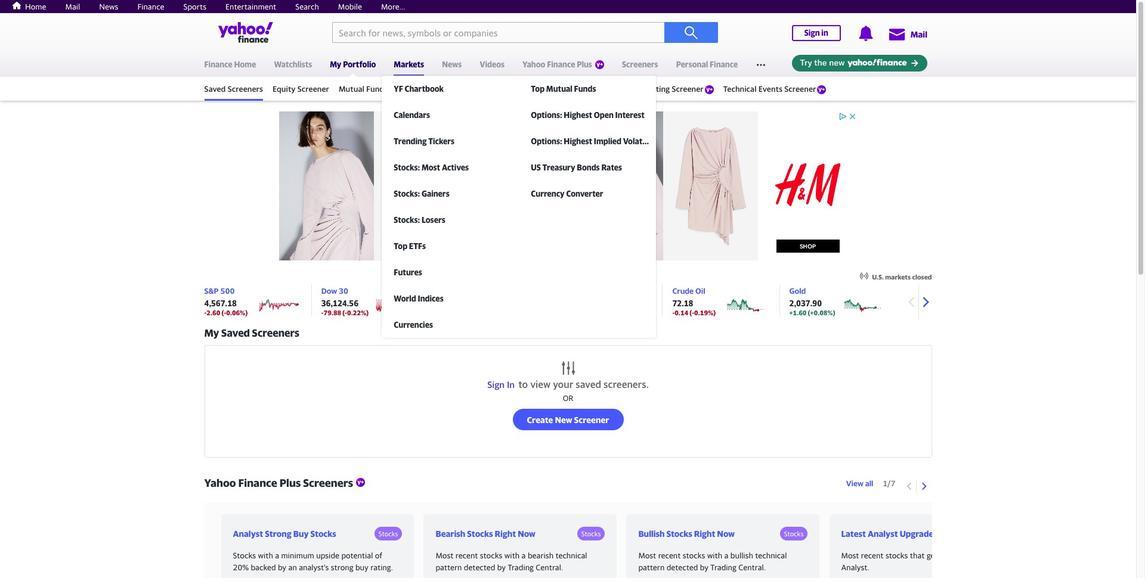 Task type: vqa. For each thing, say whether or not it's contained in the screenshot.


Task type: locate. For each thing, give the bounding box(es) containing it.
1 vertical spatial yahoo
[[204, 477, 236, 490]]

mail
[[65, 2, 80, 11], [911, 29, 927, 39]]

world indices link
[[382, 286, 525, 312]]

stocks: for stocks: losers
[[394, 215, 420, 225]]

0 horizontal spatial technical
[[556, 551, 587, 561]]

1 vertical spatial stocks:
[[394, 189, 420, 199]]

stocks: inside "link"
[[394, 189, 420, 199]]

technical for bearish stocks right now
[[556, 551, 587, 561]]

videos link
[[480, 52, 505, 75]]

1 options: from the top
[[531, 110, 562, 120]]

pattern for bearish stocks right now
[[436, 563, 462, 572]]

1 horizontal spatial news
[[442, 60, 462, 69]]

analyst
[[618, 84, 645, 94], [233, 529, 263, 539], [868, 529, 898, 539]]

yahoo finance premium logo image for analyst rating screener
[[705, 85, 714, 94]]

my down 2.60
[[204, 327, 219, 339]]

yahoo finance premium logo image for technical events screener
[[817, 85, 826, 94]]

1 highest from the top
[[564, 110, 592, 120]]

pattern down bearish
[[436, 563, 462, 572]]

futures screener link
[[484, 79, 545, 99]]

right
[[495, 529, 516, 539], [694, 529, 715, 539]]

0 horizontal spatial detected
[[464, 563, 495, 572]]

right up the most recent stocks with a bearish technical pattern detected by trading central.
[[495, 529, 516, 539]]

by right the backed
[[278, 563, 286, 572]]

most inside the most recent stocks with a bearish technical pattern detected by trading central.
[[436, 551, 454, 561]]

central. down bearish
[[536, 563, 563, 572]]

futures down videos
[[484, 84, 511, 94]]

mutual down yahoo finance plus
[[546, 84, 572, 94]]

(- inside s&p 500 4,567.18 -2.60 (-0.06%)
[[221, 309, 226, 317]]

analyst left strong
[[233, 529, 263, 539]]

1 horizontal spatial analyst
[[618, 84, 645, 94]]

top left etfs
[[394, 242, 407, 251]]

(- inside dow 30 36,124.56 -79.88 (-0.22%)
[[342, 309, 347, 317]]

2 horizontal spatial (-
[[690, 309, 694, 317]]

top
[[531, 84, 545, 94], [394, 242, 407, 251]]

with inside stocks with a minimum upside potential of 20% backed by an analyst's strong buy rating.
[[258, 551, 273, 561]]

recent down bullish stocks right now
[[658, 551, 681, 561]]

-
[[204, 309, 207, 317], [321, 309, 324, 317], [672, 309, 675, 317]]

mail link right "notifications" image
[[888, 23, 927, 45]]

3 with from the left
[[707, 551, 722, 561]]

stocks down bullish stocks right now link
[[683, 551, 705, 561]]

s&p
[[204, 286, 219, 296]]

analyst for analyst rating screener
[[618, 84, 645, 94]]

detected inside most recent stocks with a bullish technical pattern detected by trading central.
[[667, 563, 698, 572]]

technical
[[556, 551, 587, 561], [755, 551, 787, 561]]

central. for bearish stocks right now
[[536, 563, 563, 572]]

mail right home link
[[65, 2, 80, 11]]

- inside s&p 500 4,567.18 -2.60 (-0.06%)
[[204, 309, 207, 317]]

by for bearish stocks right now
[[497, 563, 506, 572]]

highest up the us treasury bonds rates
[[564, 137, 592, 146]]

my inside navigation
[[330, 60, 341, 69]]

1 vertical spatial futures
[[394, 268, 422, 277]]

0.22%)
[[347, 309, 369, 317]]

now for bearish stocks right now
[[518, 529, 536, 539]]

top left the index
[[531, 84, 545, 94]]

1 horizontal spatial yahoo finance premium logo image
[[817, 85, 826, 94]]

1 technical from the left
[[556, 551, 587, 561]]

2 detected from the left
[[667, 563, 698, 572]]

u.s. markets closed
[[872, 273, 932, 281]]

calendars
[[394, 110, 430, 120]]

most down "bullish"
[[638, 551, 656, 561]]

sign
[[804, 28, 820, 38], [487, 379, 505, 390]]

most down bearish
[[436, 551, 454, 561]]

analyst.
[[841, 563, 869, 572]]

right for bearish stocks right now
[[495, 529, 516, 539]]

central. down bullish
[[738, 563, 766, 572]]

yahoo finance premium logo image inside analyst rating screener link
[[705, 85, 714, 94]]

0 vertical spatial an
[[986, 551, 994, 561]]

2 central. from the left
[[738, 563, 766, 572]]

previous image
[[902, 293, 920, 311]]

0 horizontal spatial -
[[204, 309, 207, 317]]

finance for personal finance
[[710, 60, 738, 69]]

1 horizontal spatial right
[[694, 529, 715, 539]]

2 horizontal spatial stocks
[[886, 551, 908, 561]]

1 horizontal spatial mutual
[[546, 84, 572, 94]]

next image
[[921, 483, 928, 490]]

top for top mutual funds
[[531, 84, 545, 94]]

mail link right home link
[[65, 2, 80, 11]]

saved screeners
[[204, 84, 263, 94]]

1 horizontal spatial stocks
[[683, 551, 705, 561]]

by down bullish stocks right now link
[[700, 563, 709, 572]]

1 horizontal spatial sign
[[804, 28, 820, 38]]

2 stocks from the left
[[683, 551, 705, 561]]

home inside navigation
[[234, 60, 256, 69]]

a for bearish stocks right now
[[522, 551, 526, 561]]

1 horizontal spatial recent
[[658, 551, 681, 561]]

currency converter
[[531, 189, 603, 199]]

0 vertical spatial sign
[[804, 28, 820, 38]]

0 vertical spatial yahoo
[[523, 60, 545, 69]]

2 recent from the left
[[658, 551, 681, 561]]

personal finance
[[676, 60, 738, 69]]

1 horizontal spatial mail link
[[888, 23, 927, 45]]

sports link
[[183, 2, 206, 11]]

yahoo finance premium logo image
[[705, 85, 714, 94], [817, 85, 826, 94]]

technical right bullish
[[755, 551, 787, 561]]

a up the backed
[[275, 551, 279, 561]]

3 recent from the left
[[861, 551, 884, 561]]

0 horizontal spatial home
[[25, 2, 46, 11]]

1 horizontal spatial yahoo
[[523, 60, 545, 69]]

pattern inside the most recent stocks with a bearish technical pattern detected by trading central.
[[436, 563, 462, 572]]

0 horizontal spatial a
[[275, 551, 279, 561]]

0 horizontal spatial analyst
[[233, 529, 263, 539]]

bonds
[[577, 163, 600, 172]]

1 horizontal spatial detected
[[667, 563, 698, 572]]

finance inside 'link'
[[547, 60, 575, 69]]

- down 36,124.56
[[321, 309, 324, 317]]

0 vertical spatial mail link
[[65, 2, 80, 11]]

back image
[[906, 483, 913, 490]]

0 vertical spatial highest
[[564, 110, 592, 120]]

yahoo finance premium logo image inside technical events screener link
[[817, 85, 826, 94]]

0 horizontal spatial an
[[288, 563, 297, 572]]

trending
[[394, 137, 427, 146]]

news link up etf screener link
[[442, 52, 462, 75]]

stocks:
[[394, 163, 420, 172], [394, 189, 420, 199], [394, 215, 420, 225]]

now for bullish stocks right now
[[717, 529, 735, 539]]

central. inside the most recent stocks with a bearish technical pattern detected by trading central.
[[536, 563, 563, 572]]

trading inside most recent stocks with a bullish technical pattern detected by trading central.
[[711, 563, 736, 572]]

analyst inside navigation
[[618, 84, 645, 94]]

top mutual funds
[[531, 84, 596, 94]]

plus inside 'link'
[[577, 60, 592, 69]]

stocks: gainers link
[[382, 181, 525, 207]]

1 vertical spatial top
[[394, 242, 407, 251]]

a inside the most recent stocks with a bearish technical pattern detected by trading central.
[[522, 551, 526, 561]]

stocks inside the most recent stocks with a bearish technical pattern detected by trading central.
[[480, 551, 502, 561]]

1 (- from the left
[[221, 309, 226, 317]]

(- inside 'crude oil 72.18 -0.14 (-0.19%)'
[[690, 309, 694, 317]]

technical inside most recent stocks with a bullish technical pattern detected by trading central.
[[755, 551, 787, 561]]

2 trading from the left
[[711, 563, 736, 572]]

with inside most recent stocks with a bullish technical pattern detected by trading central.
[[707, 551, 722, 561]]

- inside 'crude oil 72.18 -0.14 (-0.19%)'
[[672, 309, 675, 317]]

trading down bullish
[[711, 563, 736, 572]]

technical
[[723, 84, 757, 94]]

0 horizontal spatial trading
[[508, 563, 534, 572]]

2 vertical spatial stocks:
[[394, 215, 420, 225]]

finance up strong
[[238, 477, 277, 490]]

your
[[553, 379, 573, 391]]

trading inside the most recent stocks with a bearish technical pattern detected by trading central.
[[508, 563, 534, 572]]

gold
[[789, 286, 806, 296]]

0 vertical spatial futures
[[484, 84, 511, 94]]

create new screener button
[[513, 409, 624, 431]]

recent inside the most recent stocks with a bearish technical pattern detected by trading central.
[[456, 551, 478, 561]]

minimum
[[281, 551, 314, 561]]

2 pattern from the left
[[638, 563, 665, 572]]

0 horizontal spatial plus
[[280, 477, 301, 490]]

stocks: gainers
[[394, 189, 450, 199]]

0 horizontal spatial pattern
[[436, 563, 462, 572]]

0 horizontal spatial mutual
[[339, 84, 364, 94]]

with inside the most recent stocks with a bearish technical pattern detected by trading central.
[[504, 551, 520, 561]]

most inside most recent stocks with a bullish technical pattern detected by trading central.
[[638, 551, 656, 561]]

1 horizontal spatial with
[[504, 551, 520, 561]]

recent up analyst.
[[861, 551, 884, 561]]

options: up us
[[531, 137, 562, 146]]

1 horizontal spatial trading
[[711, 563, 736, 572]]

0 horizontal spatial stocks
[[480, 551, 502, 561]]

1 horizontal spatial an
[[986, 551, 994, 561]]

stocks: left gainers
[[394, 189, 420, 199]]

stocks down bearish stocks right now in the bottom left of the page
[[480, 551, 502, 561]]

0 horizontal spatial top
[[394, 242, 407, 251]]

500
[[220, 286, 235, 296]]

2 horizontal spatial analyst
[[868, 529, 898, 539]]

1 vertical spatial news
[[442, 60, 462, 69]]

0 horizontal spatial recent
[[456, 551, 478, 561]]

sign inside sign in to view your saved screeners. or
[[487, 379, 505, 390]]

treasury
[[542, 163, 575, 172]]

2 horizontal spatial a
[[724, 551, 729, 561]]

with for bearish
[[504, 551, 520, 561]]

0 horizontal spatial my
[[204, 327, 219, 339]]

1 vertical spatial news link
[[442, 52, 462, 75]]

analyst strong buy stocks link
[[233, 528, 358, 540]]

2 options: from the top
[[531, 137, 562, 146]]

finance up the technical
[[710, 60, 738, 69]]

detected down bullish stocks right now
[[667, 563, 698, 572]]

1 horizontal spatial (-
[[342, 309, 347, 317]]

2 stocks: from the top
[[394, 189, 420, 199]]

(-
[[221, 309, 226, 317], [342, 309, 347, 317], [690, 309, 694, 317]]

1 vertical spatial plus
[[280, 477, 301, 490]]

highest left open
[[564, 110, 592, 120]]

1 pattern from the left
[[436, 563, 462, 572]]

detected inside the most recent stocks with a bearish technical pattern detected by trading central.
[[464, 563, 495, 572]]

highest
[[564, 110, 592, 120], [564, 137, 592, 146]]

saved down finance home
[[204, 84, 226, 94]]

world
[[394, 294, 416, 304]]

a left bearish
[[522, 551, 526, 561]]

1 horizontal spatial plus
[[577, 60, 592, 69]]

- down 4,567.18
[[204, 309, 207, 317]]

central.
[[536, 563, 563, 572], [738, 563, 766, 572]]

trading down bearish
[[508, 563, 534, 572]]

technical inside the most recent stocks with a bearish technical pattern detected by trading central.
[[556, 551, 587, 561]]

0 horizontal spatial right
[[495, 529, 516, 539]]

a inside most recent stocks with a bullish technical pattern detected by trading central.
[[724, 551, 729, 561]]

1 vertical spatial my
[[204, 327, 219, 339]]

recent down bearish
[[456, 551, 478, 561]]

0 horizontal spatial news link
[[99, 2, 118, 11]]

my left portfolio
[[330, 60, 341, 69]]

right up most recent stocks with a bullish technical pattern detected by trading central.
[[694, 529, 715, 539]]

1 vertical spatial sign
[[487, 379, 505, 390]]

mutual left 'fund'
[[339, 84, 364, 94]]

view all
[[846, 479, 873, 488]]

1 a from the left
[[275, 551, 279, 561]]

4,567.18
[[204, 299, 237, 308]]

detected down bearish stocks right now in the bottom left of the page
[[464, 563, 495, 572]]

0 horizontal spatial (-
[[221, 309, 226, 317]]

by right upgraded
[[975, 551, 984, 561]]

2 technical from the left
[[755, 551, 787, 561]]

home
[[25, 2, 46, 11], [234, 60, 256, 69]]

stocks inside most recent stocks with a bullish technical pattern detected by trading central.
[[683, 551, 705, 561]]

with down bullish stocks right now link
[[707, 551, 722, 561]]

recent inside most recent stocks with a bullish technical pattern detected by trading central.
[[658, 551, 681, 561]]

mutual
[[339, 84, 364, 94], [546, 84, 572, 94]]

1 vertical spatial options:
[[531, 137, 562, 146]]

saved
[[576, 379, 601, 391]]

finance
[[137, 2, 164, 11], [204, 60, 232, 69], [547, 60, 575, 69], [710, 60, 738, 69], [238, 477, 277, 490]]

0 horizontal spatial mail
[[65, 2, 80, 11]]

pattern down "bullish"
[[638, 563, 665, 572]]

stocks inside most recent stocks that get upgraded by an analyst.
[[886, 551, 908, 561]]

1 vertical spatial highest
[[564, 137, 592, 146]]

1 detected from the left
[[464, 563, 495, 572]]

2 - from the left
[[321, 309, 324, 317]]

(- down 36,124.56
[[342, 309, 347, 317]]

now up bullish
[[717, 529, 735, 539]]

1 vertical spatial an
[[288, 563, 297, 572]]

bullish
[[638, 529, 665, 539]]

by for bullish stocks right now
[[700, 563, 709, 572]]

yahoo finance plus link
[[523, 52, 604, 77]]

yahoo for yahoo finance plus
[[523, 60, 545, 69]]

0 horizontal spatial futures
[[394, 268, 422, 277]]

analyst inside 'link'
[[868, 529, 898, 539]]

most up analyst.
[[841, 551, 859, 561]]

plus left premium yahoo finance logo
[[577, 60, 592, 69]]

2 horizontal spatial -
[[672, 309, 675, 317]]

by inside most recent stocks with a bullish technical pattern detected by trading central.
[[700, 563, 709, 572]]

oil
[[695, 286, 705, 296]]

an
[[986, 551, 994, 561], [288, 563, 297, 572]]

1 yahoo finance premium logo image from the left
[[705, 85, 714, 94]]

- down 72.18
[[672, 309, 675, 317]]

1 now from the left
[[518, 529, 536, 539]]

with for bullish
[[707, 551, 722, 561]]

create
[[527, 415, 553, 425]]

1 stocks: from the top
[[394, 163, 420, 172]]

a left bullish
[[724, 551, 729, 561]]

(- right 0.14
[[690, 309, 694, 317]]

potential
[[341, 551, 373, 561]]

1
[[883, 479, 888, 488]]

news up etf screener link
[[442, 60, 462, 69]]

1 vertical spatial saved
[[221, 327, 250, 339]]

1 horizontal spatial futures
[[484, 84, 511, 94]]

1 horizontal spatial -
[[321, 309, 324, 317]]

0 horizontal spatial sign
[[487, 379, 505, 390]]

my saved screeners
[[204, 327, 299, 339]]

currencies
[[394, 320, 433, 330]]

gold link
[[789, 286, 806, 296]]

0 vertical spatial stocks:
[[394, 163, 420, 172]]

0 horizontal spatial now
[[518, 529, 536, 539]]

most inside most recent stocks that get upgraded by an analyst.
[[841, 551, 859, 561]]

s&p 500 link
[[204, 286, 235, 296]]

2 a from the left
[[522, 551, 526, 561]]

0 vertical spatial my
[[330, 60, 341, 69]]

all
[[865, 479, 873, 488]]

1 right from the left
[[495, 529, 516, 539]]

by inside most recent stocks that get upgraded by an analyst.
[[975, 551, 984, 561]]

markets
[[394, 60, 424, 69]]

highest for implied
[[564, 137, 592, 146]]

screener inside "link"
[[297, 84, 329, 94]]

bullish stocks right now
[[638, 529, 735, 539]]

pattern inside most recent stocks with a bullish technical pattern detected by trading central.
[[638, 563, 665, 572]]

with down bearish stocks right now link
[[504, 551, 520, 561]]

0 vertical spatial saved
[[204, 84, 226, 94]]

sign in link
[[792, 25, 841, 41]]

0 vertical spatial plus
[[577, 60, 592, 69]]

1 / 7
[[883, 479, 896, 488]]

0 vertical spatial top
[[531, 84, 545, 94]]

0 horizontal spatial with
[[258, 551, 273, 561]]

0 horizontal spatial central.
[[536, 563, 563, 572]]

0 horizontal spatial yahoo
[[204, 477, 236, 490]]

1 horizontal spatial now
[[717, 529, 735, 539]]

mutual fund screener
[[339, 84, 418, 94]]

3 - from the left
[[672, 309, 675, 317]]

0 vertical spatial home
[[25, 2, 46, 11]]

(- for 72.18
[[690, 309, 694, 317]]

1 horizontal spatial my
[[330, 60, 341, 69]]

most for most recent stocks with a bearish technical pattern detected by trading central.
[[436, 551, 454, 561]]

futures for futures
[[394, 268, 422, 277]]

an right upgraded
[[986, 551, 994, 561]]

finance link
[[137, 2, 164, 11]]

yahoo inside 'link'
[[523, 60, 545, 69]]

plus up the analyst strong buy stocks link
[[280, 477, 301, 490]]

finance left sports link
[[137, 2, 164, 11]]

my
[[330, 60, 341, 69], [204, 327, 219, 339]]

0 vertical spatial mail
[[65, 2, 80, 11]]

2 now from the left
[[717, 529, 735, 539]]

news link left finance link
[[99, 2, 118, 11]]

dow 30 36,124.56 -79.88 (-0.22%)
[[321, 286, 369, 317]]

2 highest from the top
[[564, 137, 592, 146]]

most left 'actives'
[[422, 163, 440, 172]]

2 horizontal spatial with
[[707, 551, 722, 561]]

technical right bearish
[[556, 551, 587, 561]]

0 horizontal spatial news
[[99, 2, 118, 11]]

1 trading from the left
[[508, 563, 534, 572]]

mobile link
[[338, 2, 362, 11]]

screener
[[297, 84, 329, 94], [386, 84, 418, 94], [442, 84, 474, 94], [513, 84, 545, 94], [576, 84, 608, 94], [672, 84, 704, 94], [784, 84, 816, 94], [574, 415, 609, 425]]

0 horizontal spatial mail link
[[65, 2, 80, 11]]

highest for open
[[564, 110, 592, 120]]

options: down top mutual funds
[[531, 110, 562, 120]]

analyst right latest
[[868, 529, 898, 539]]

news inside navigation
[[442, 60, 462, 69]]

1 horizontal spatial home
[[234, 60, 256, 69]]

1 horizontal spatial a
[[522, 551, 526, 561]]

now up bearish
[[518, 529, 536, 539]]

sign for sign in to view your saved screeners. or
[[487, 379, 505, 390]]

2 horizontal spatial recent
[[861, 551, 884, 561]]

1 - from the left
[[204, 309, 207, 317]]

mail right "notifications" image
[[911, 29, 927, 39]]

stocks: up top etfs
[[394, 215, 420, 225]]

stocks left that
[[886, 551, 908, 561]]

yahoo finance premium logo image down try the new yahoo finance 'image'
[[817, 85, 826, 94]]

2 right from the left
[[694, 529, 715, 539]]

by inside the most recent stocks with a bearish technical pattern detected by trading central.
[[497, 563, 506, 572]]

1 horizontal spatial pattern
[[638, 563, 665, 572]]

entertainment link
[[225, 2, 276, 11]]

3 (- from the left
[[690, 309, 694, 317]]

3 stocks from the left
[[886, 551, 908, 561]]

an inside stocks with a minimum upside potential of 20% backed by an analyst's strong buy rating.
[[288, 563, 297, 572]]

screeners.
[[604, 379, 649, 391]]

an down minimum
[[288, 563, 297, 572]]

- inside dow 30 36,124.56 -79.88 (-0.22%)
[[321, 309, 324, 317]]

rates
[[601, 163, 622, 172]]

by inside stocks with a minimum upside potential of 20% backed by an analyst's strong buy rating.
[[278, 563, 286, 572]]

2 yahoo finance premium logo image from the left
[[817, 85, 826, 94]]

equity screener link
[[273, 79, 329, 99]]

central. inside most recent stocks with a bullish technical pattern detected by trading central.
[[738, 563, 766, 572]]

3 a from the left
[[724, 551, 729, 561]]

stocks: most actives link
[[382, 154, 525, 181]]

calendars link
[[382, 102, 525, 128]]

1 with from the left
[[258, 551, 273, 561]]

1 horizontal spatial technical
[[755, 551, 787, 561]]

1 horizontal spatial central.
[[738, 563, 766, 572]]

trading for bullish stocks right now
[[711, 563, 736, 572]]

2.60
[[207, 309, 220, 317]]

0 vertical spatial options:
[[531, 110, 562, 120]]

2 with from the left
[[504, 551, 520, 561]]

2 (- from the left
[[342, 309, 347, 317]]

navigation
[[0, 49, 1136, 338]]

with up the backed
[[258, 551, 273, 561]]

yahoo finance premium logo image down personal finance
[[705, 85, 714, 94]]

in
[[821, 28, 828, 38]]

stocks for bullish
[[683, 551, 705, 561]]

0 vertical spatial news
[[99, 2, 118, 11]]

1 vertical spatial home
[[234, 60, 256, 69]]

right for bullish stocks right now
[[694, 529, 715, 539]]

news left finance link
[[99, 2, 118, 11]]

1 stocks from the left
[[480, 551, 502, 561]]

recent inside most recent stocks that get upgraded by an analyst.
[[861, 551, 884, 561]]

(- down 4,567.18
[[221, 309, 226, 317]]

0.06%)
[[226, 309, 248, 317]]

an inside most recent stocks that get upgraded by an analyst.
[[986, 551, 994, 561]]

analyst up interest
[[618, 84, 645, 94]]

finance home link
[[204, 52, 256, 75]]

by down bearish stocks right now link
[[497, 563, 506, 572]]

stocks: down trending
[[394, 163, 420, 172]]

strong
[[331, 563, 353, 572]]

1 vertical spatial mail
[[911, 29, 927, 39]]

3 stocks: from the top
[[394, 215, 420, 225]]

futures down top etfs
[[394, 268, 422, 277]]

1 recent from the left
[[456, 551, 478, 561]]

0 horizontal spatial yahoo finance premium logo image
[[705, 85, 714, 94]]

36,124.56
[[321, 299, 358, 308]]

finance up top mutual funds
[[547, 60, 575, 69]]

detected for bullish
[[667, 563, 698, 572]]

1 central. from the left
[[536, 563, 563, 572]]

saved down 0.06%)
[[221, 327, 250, 339]]

1 horizontal spatial top
[[531, 84, 545, 94]]

stocks
[[480, 551, 502, 561], [683, 551, 705, 561], [886, 551, 908, 561]]



Task type: describe. For each thing, give the bounding box(es) containing it.
next image
[[916, 293, 934, 311]]

yf chartbook link
[[382, 76, 525, 102]]

index
[[554, 84, 574, 94]]

most for most recent stocks that get upgraded by an analyst.
[[841, 551, 859, 561]]

upgraded
[[940, 551, 973, 561]]

finance home
[[204, 60, 256, 69]]

my portfolio
[[330, 60, 376, 69]]

pattern for bullish stocks right now
[[638, 563, 665, 572]]

my for my saved screeners
[[204, 327, 219, 339]]

screener inside button
[[574, 415, 609, 425]]

home link
[[8, 1, 46, 11]]

etf screener
[[427, 84, 474, 94]]

recent for bearish
[[456, 551, 478, 561]]

a inside stocks with a minimum upside potential of 20% backed by an analyst's strong buy rating.
[[275, 551, 279, 561]]

bearish
[[528, 551, 554, 561]]

analyst strong buy stocks
[[233, 529, 336, 539]]

latest
[[841, 529, 866, 539]]

that
[[910, 551, 925, 561]]

finance for yahoo finance plus screeners
[[238, 477, 277, 490]]

trading for bearish stocks right now
[[508, 563, 534, 572]]

(- for 36,124.56
[[342, 309, 347, 317]]

options: highest implied volatility
[[531, 137, 657, 146]]

technical events screener
[[723, 84, 816, 94]]

trending tickers link
[[382, 128, 525, 154]]

my portfolio link
[[330, 52, 376, 77]]

view
[[846, 479, 864, 488]]

etfs
[[409, 242, 426, 251]]

portfolio
[[343, 60, 376, 69]]

analyst for analyst strong buy stocks
[[233, 529, 263, 539]]

personal
[[676, 60, 708, 69]]

1 horizontal spatial mail
[[911, 29, 927, 39]]

most recent stocks with a bullish technical pattern detected by trading central.
[[638, 551, 787, 572]]

options: for options: highest open interest
[[531, 110, 562, 120]]

losers
[[422, 215, 445, 225]]

crude oil 72.18 -0.14 (-0.19%)
[[672, 286, 716, 317]]

most inside navigation
[[422, 163, 440, 172]]

s&p 500 4,567.18 -2.60 (-0.06%)
[[204, 286, 248, 317]]

14,229.91
[[438, 299, 476, 308]]

premium yahoo finance logo image
[[595, 60, 604, 69]]

sign in link
[[487, 379, 515, 390]]

dow 30 link
[[321, 286, 348, 296]]

closed
[[912, 273, 932, 281]]

futures screener
[[484, 84, 545, 94]]

advertisement region
[[279, 112, 857, 261]]

markets link
[[394, 52, 424, 77]]

options: for options: highest implied volatility
[[531, 137, 562, 146]]

search
[[295, 2, 319, 11]]

central. for bullish stocks right now
[[738, 563, 766, 572]]

plus for yahoo finance plus screeners
[[280, 477, 301, 490]]

7
[[891, 479, 896, 488]]

backed
[[251, 563, 276, 572]]

try the new yahoo finance image
[[792, 55, 927, 72]]

stocks inside stocks with a minimum upside potential of 20% backed by an analyst's strong buy rating.
[[233, 551, 256, 561]]

most for most recent stocks with a bullish technical pattern detected by trading central.
[[638, 551, 656, 561]]

most recent stocks with a bearish technical pattern detected by trading central.
[[436, 551, 587, 572]]

technical events screener link
[[723, 79, 826, 99]]

1 mutual from the left
[[339, 84, 364, 94]]

nasdaq
[[438, 286, 465, 296]]

nasdaq 14,229.91
[[438, 286, 476, 308]]

finance for yahoo finance plus
[[547, 60, 575, 69]]

mutual fund screener link
[[339, 79, 418, 99]]

gold 2,037.90 +1.60 (+0.08%)
[[789, 286, 835, 317]]

a for bullish stocks right now
[[724, 551, 729, 561]]

- for 72.18
[[672, 309, 675, 317]]

0 vertical spatial news link
[[99, 2, 118, 11]]

open
[[594, 110, 614, 120]]

more...
[[381, 2, 405, 11]]

recent for bullish
[[658, 551, 681, 561]]

markets
[[885, 273, 911, 281]]

- for 4,567.18
[[204, 309, 207, 317]]

72.18
[[672, 299, 693, 308]]

my for my portfolio
[[330, 60, 341, 69]]

sign in to view your saved screeners. or
[[487, 379, 649, 403]]

tickers
[[428, 137, 455, 146]]

currency converter link
[[519, 181, 662, 207]]

20%
[[233, 563, 249, 572]]

view all link
[[846, 479, 873, 488]]

more... link
[[381, 2, 405, 11]]

stocks: for stocks: most actives
[[394, 163, 420, 172]]

finance up saved screeners
[[204, 60, 232, 69]]

latest analyst upgraded stocks link
[[841, 528, 967, 540]]

- for 36,124.56
[[321, 309, 324, 317]]

futures link
[[382, 259, 525, 286]]

0.19%)
[[694, 309, 716, 317]]

watchlists
[[274, 60, 312, 69]]

+1.60
[[789, 309, 807, 317]]

sign in
[[804, 28, 828, 38]]

get
[[927, 551, 938, 561]]

stocks inside 'link'
[[940, 529, 966, 539]]

sign for sign in
[[804, 28, 820, 38]]

mobile
[[338, 2, 362, 11]]

or
[[563, 394, 573, 403]]

2 mutual from the left
[[546, 84, 572, 94]]

russell 2000 element
[[555, 284, 663, 317]]

by for analyst strong buy stocks
[[278, 563, 286, 572]]

crude
[[672, 286, 694, 296]]

stocks for bearish
[[480, 551, 502, 561]]

etf
[[427, 84, 440, 94]]

detected for bearish
[[464, 563, 495, 572]]

top mutual funds link
[[519, 76, 662, 102]]

1 vertical spatial mail link
[[888, 23, 927, 45]]

0.14
[[675, 309, 688, 317]]

navigation containing finance home
[[0, 49, 1136, 338]]

plus for yahoo finance plus
[[577, 60, 592, 69]]

stocks with a minimum upside potential of 20% backed by an analyst's strong buy rating.
[[233, 551, 393, 572]]

analyst rating screener link
[[618, 79, 714, 99]]

saved screeners link
[[204, 79, 263, 99]]

view
[[530, 379, 551, 391]]

etf screener link
[[427, 79, 474, 99]]

strong
[[265, 529, 291, 539]]

technical for bullish stocks right now
[[755, 551, 787, 561]]

futures for futures screener
[[484, 84, 511, 94]]

bullish
[[731, 551, 753, 561]]

trending tickers
[[394, 137, 455, 146]]

saved inside navigation
[[204, 84, 226, 94]]

yahoo for yahoo finance plus screeners
[[204, 477, 236, 490]]

crude oil link
[[672, 286, 705, 296]]

stocks: most actives
[[394, 163, 469, 172]]

rating
[[647, 84, 670, 94]]

1 horizontal spatial news link
[[442, 52, 462, 75]]

(- for 4,567.18
[[221, 309, 226, 317]]

notifications image
[[858, 26, 874, 41]]

new
[[555, 415, 572, 425]]

bearish
[[436, 529, 465, 539]]

Search for news, symbols or companies text field
[[332, 22, 664, 43]]

yahoo finance plus
[[523, 60, 592, 69]]

index screener link
[[554, 79, 608, 99]]

/
[[888, 479, 891, 488]]

volatility
[[623, 137, 657, 146]]

videos
[[480, 60, 505, 69]]

search image
[[684, 25, 698, 40]]

options: highest open interest
[[531, 110, 645, 120]]

rating.
[[371, 563, 393, 572]]

currency
[[531, 189, 565, 199]]

yf
[[394, 84, 403, 94]]

stocks: for stocks: gainers
[[394, 189, 420, 199]]

chartbook
[[405, 84, 444, 94]]

(+0.08%)
[[808, 309, 835, 317]]

top for top etfs
[[394, 242, 407, 251]]



